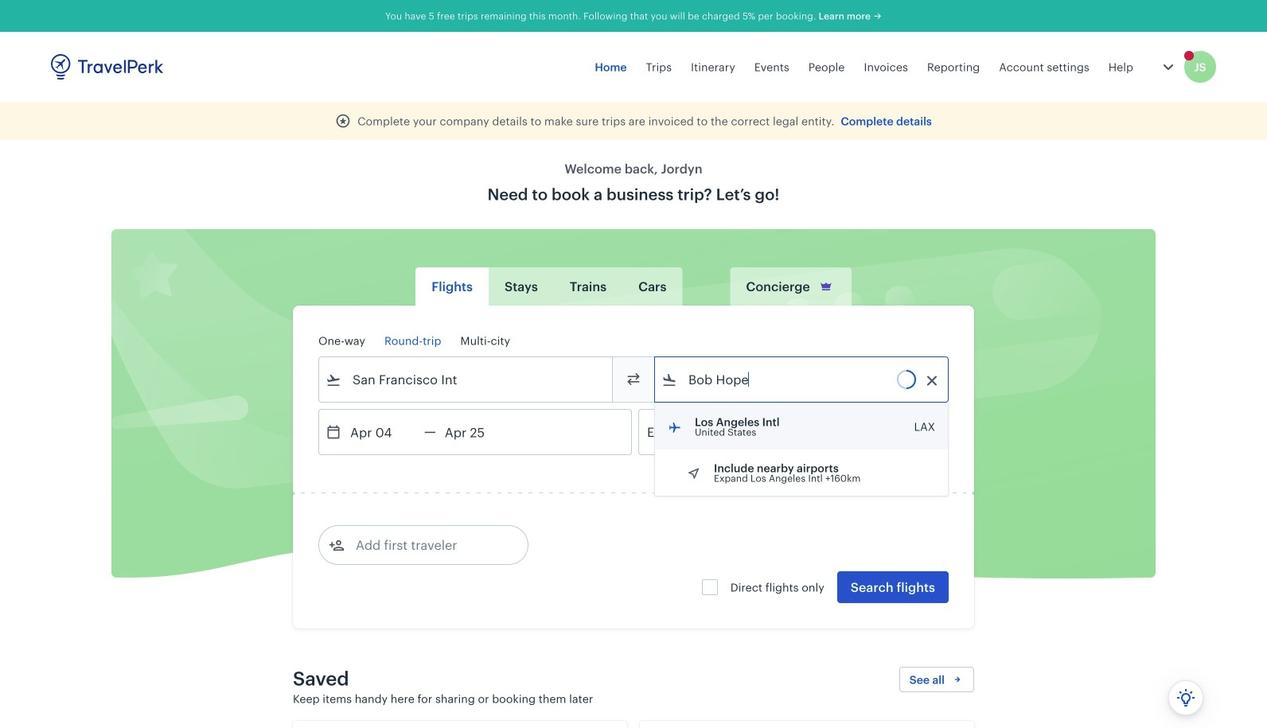 Task type: vqa. For each thing, say whether or not it's contained in the screenshot.
return field
no



Task type: locate. For each thing, give the bounding box(es) containing it.
Add first traveler search field
[[345, 533, 510, 558]]

Depart text field
[[341, 410, 424, 455]]

Return text field
[[436, 410, 519, 455]]

To search field
[[677, 367, 927, 392]]



Task type: describe. For each thing, give the bounding box(es) containing it.
From search field
[[341, 367, 591, 392]]



